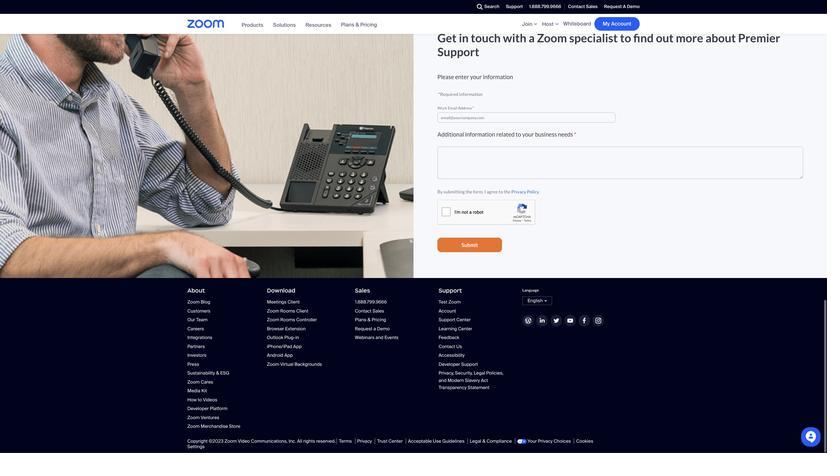 Task type: locate. For each thing, give the bounding box(es) containing it.
support up join
[[506, 4, 523, 10]]

customers link
[[187, 309, 210, 314]]

zoom
[[537, 31, 567, 45], [187, 300, 200, 305], [449, 300, 461, 305], [267, 309, 279, 314], [267, 317, 279, 323], [267, 362, 279, 368], [187, 380, 200, 385], [187, 415, 200, 421], [187, 424, 200, 430], [225, 439, 237, 445]]

1 horizontal spatial support link
[[503, 0, 526, 14]]

accessibility
[[439, 353, 465, 359]]

None search field
[[454, 2, 475, 12]]

your
[[470, 74, 482, 81], [522, 131, 534, 138]]

account down 'test zoom' link
[[439, 309, 456, 314]]

1 vertical spatial rooms
[[280, 317, 295, 323]]

test
[[439, 300, 448, 305]]

demo right a in the right top of the page
[[627, 4, 640, 10]]

0 vertical spatial a
[[529, 31, 535, 45]]

1.888.799.9666 link down sales link
[[355, 300, 387, 305]]

language
[[523, 288, 539, 293]]

pricing
[[360, 22, 377, 28], [372, 317, 386, 323]]

the left form,
[[466, 189, 472, 195]]

legal right guidelines
[[470, 439, 481, 445]]

1 horizontal spatial contact sales link
[[565, 0, 601, 14]]

1 vertical spatial 1.888.799.9666 link
[[355, 300, 387, 305]]

*
[[438, 92, 439, 97], [472, 106, 474, 111], [573, 131, 576, 138]]

contact sales link up request a demo link
[[355, 309, 384, 314]]

submitting
[[444, 189, 465, 195]]

learning
[[439, 326, 457, 332]]

plans up request a demo link
[[355, 317, 367, 323]]

app down plug-
[[293, 344, 302, 350]]

email@yourcompany.com email field
[[438, 113, 616, 123]]

0 horizontal spatial *
[[438, 92, 439, 97]]

and down privacy,
[[439, 378, 447, 384]]

0 vertical spatial account
[[611, 21, 632, 27]]

0 horizontal spatial 1.888.799.9666
[[355, 300, 387, 305]]

2 vertical spatial contact
[[439, 344, 455, 350]]

sustainability & esg link
[[187, 371, 230, 377]]

submit
[[462, 242, 478, 249]]

a inside get in touch with a zoom specialist to find out more about premier support
[[529, 31, 535, 45]]

0 vertical spatial app
[[293, 344, 302, 350]]

to inside "zoom blog customers our team careers integrations partners investors press sustainability & esg zoom cares media kit how to videos developer platform zoom ventures zoom merchandise store"
[[198, 397, 202, 403]]

and down request a demo link
[[376, 335, 384, 341]]

by
[[438, 189, 443, 195]]

0 vertical spatial contact sales link
[[565, 0, 601, 14]]

privacy policy link
[[512, 189, 539, 195]]

1.888.799.9666 inside 1.888.799.9666 contact sales plans & pricing request a demo webinars and events
[[355, 300, 387, 305]]

sales inside 1.888.799.9666 contact sales plans & pricing request a demo webinars and events
[[373, 309, 384, 314]]

2 vertical spatial sales
[[373, 309, 384, 314]]

1 vertical spatial contact sales link
[[355, 309, 384, 314]]

request left a in the right top of the page
[[604, 4, 622, 10]]

0 vertical spatial request
[[604, 4, 622, 10]]

sales
[[586, 4, 598, 10], [355, 288, 370, 295], [373, 309, 384, 314]]

1 horizontal spatial contact
[[439, 344, 455, 350]]

host
[[542, 21, 554, 28]]

0 horizontal spatial support link
[[439, 288, 462, 295]]

1 vertical spatial sales
[[355, 288, 370, 295]]

1 vertical spatial pricing
[[372, 317, 386, 323]]

developer down the how to videos link
[[187, 406, 209, 412]]

zoom youtube image
[[565, 315, 576, 327]]

communications,
[[251, 439, 288, 445]]

meetings
[[267, 300, 287, 305]]

0 vertical spatial support link
[[503, 0, 526, 14]]

to right 'how'
[[198, 397, 202, 403]]

account
[[611, 21, 632, 27], [439, 309, 456, 314]]

a down join button
[[529, 31, 535, 45]]

request inside request a demo link
[[604, 4, 622, 10]]

copyright ©2023 zoom video communications, inc. all rights reserved. terms
[[187, 439, 352, 445]]

press link
[[187, 362, 199, 368]]

* down * required information
[[472, 106, 474, 111]]

1 horizontal spatial 1.888.799.9666 link
[[526, 0, 565, 14]]

0 vertical spatial developer
[[439, 362, 460, 368]]

i
[[485, 189, 486, 195]]

2 vertical spatial *
[[573, 131, 576, 138]]

by submitting the form, i agree to the privacy policy .
[[438, 189, 540, 195]]

0 vertical spatial demo
[[627, 4, 640, 10]]

0 horizontal spatial in
[[295, 335, 299, 341]]

0 horizontal spatial a
[[374, 326, 376, 332]]

zoom down host button
[[537, 31, 567, 45]]

how to videos link
[[187, 397, 217, 403]]

1 vertical spatial request
[[355, 326, 373, 332]]

0 horizontal spatial contact
[[355, 309, 372, 314]]

client up zoom rooms client link
[[288, 300, 300, 305]]

privacy left policy
[[512, 189, 526, 195]]

products button
[[242, 22, 263, 29]]

1 vertical spatial demo
[[377, 326, 390, 332]]

the right agree
[[504, 189, 511, 195]]

contact sales link
[[565, 0, 601, 14], [355, 309, 384, 314]]

1 horizontal spatial developer
[[439, 362, 460, 368]]

request a demo
[[604, 4, 640, 10]]

request inside 1.888.799.9666 contact sales plans & pricing request a demo webinars and events
[[355, 326, 373, 332]]

2 horizontal spatial contact
[[568, 4, 585, 10]]

legal
[[474, 371, 485, 377], [470, 439, 481, 445]]

0 horizontal spatial demo
[[377, 326, 390, 332]]

cares
[[201, 380, 213, 385]]

your right enter
[[470, 74, 482, 81]]

your privacy choices link
[[515, 439, 573, 445]]

account inside test zoom account support center learning center feedback contact us accessibility developer support privacy, security, legal policies, and modern slavery act transparency statement
[[439, 309, 456, 314]]

rights
[[303, 439, 315, 445]]

slavery
[[465, 378, 480, 384]]

developer down accessibility
[[439, 362, 460, 368]]

2 the from the left
[[504, 189, 511, 195]]

0 horizontal spatial sales
[[355, 288, 370, 295]]

1 vertical spatial client
[[296, 309, 308, 314]]

0 vertical spatial in
[[459, 31, 469, 45]]

form,
[[473, 189, 484, 195]]

1 horizontal spatial account
[[611, 21, 632, 27]]

client up controller at the bottom of page
[[296, 309, 308, 314]]

enter
[[455, 74, 469, 81]]

1 vertical spatial your
[[522, 131, 534, 138]]

plans
[[341, 22, 354, 28], [355, 317, 367, 323]]

video
[[238, 439, 250, 445]]

1 vertical spatial app
[[284, 353, 293, 359]]

0 vertical spatial pricing
[[360, 22, 377, 28]]

terms link
[[337, 439, 354, 445]]

1 vertical spatial legal
[[470, 439, 481, 445]]

0 horizontal spatial your
[[470, 74, 482, 81]]

privacy, security, legal policies, and modern slavery act transparency statement link
[[439, 371, 504, 391]]

platform
[[210, 406, 228, 412]]

rooms up zoom rooms controller link
[[280, 309, 295, 314]]

your down email@yourcompany.com email field
[[522, 131, 534, 138]]

0 horizontal spatial developer
[[187, 406, 209, 412]]

1 horizontal spatial a
[[529, 31, 535, 45]]

2 vertical spatial center
[[389, 439, 403, 445]]

in right get at the top right of the page
[[459, 31, 469, 45]]

app
[[293, 344, 302, 350], [284, 353, 293, 359]]

1 horizontal spatial and
[[439, 378, 447, 384]]

center up learning center link
[[457, 317, 471, 323]]

plug-
[[284, 335, 295, 341]]

app up virtual in the left bottom of the page
[[284, 353, 293, 359]]

support up enter
[[438, 45, 480, 59]]

None text field
[[438, 147, 803, 179]]

iphone/ipad
[[267, 344, 292, 350]]

0 vertical spatial and
[[376, 335, 384, 341]]

1.888.799.9666 down sales link
[[355, 300, 387, 305]]

©2023
[[209, 439, 224, 445]]

zoom facebook image
[[579, 315, 590, 327]]

how
[[187, 397, 197, 403]]

zoom up account link
[[449, 300, 461, 305]]

2 horizontal spatial *
[[573, 131, 576, 138]]

support up security,
[[461, 362, 478, 368]]

0 horizontal spatial contact sales link
[[355, 309, 384, 314]]

0 vertical spatial information
[[483, 74, 513, 81]]

the
[[466, 189, 472, 195], [504, 189, 511, 195]]

in inside get in touch with a zoom specialist to find out more about premier support
[[459, 31, 469, 45]]

1 vertical spatial a
[[374, 326, 376, 332]]

1 horizontal spatial request
[[604, 4, 622, 10]]

events
[[385, 335, 399, 341]]

feedback link
[[439, 335, 459, 341]]

plans right resources button in the left of the page
[[341, 22, 354, 28]]

privacy,
[[439, 371, 454, 377]]

1 horizontal spatial app
[[293, 344, 302, 350]]

support link up join
[[503, 0, 526, 14]]

english button
[[523, 297, 552, 306]]

compliance
[[487, 439, 512, 445]]

zoom logo image
[[187, 20, 224, 29]]

1 horizontal spatial your
[[522, 131, 534, 138]]

contact inside test zoom account support center learning center feedback contact us accessibility developer support privacy, security, legal policies, and modern slavery act transparency statement
[[439, 344, 455, 350]]

zoom down the android
[[267, 362, 279, 368]]

1 vertical spatial plans
[[355, 317, 367, 323]]

sales link
[[355, 288, 370, 295]]

contact up the whiteboard
[[568, 4, 585, 10]]

contact down feedback
[[439, 344, 455, 350]]

legal up act
[[474, 371, 485, 377]]

learning center link
[[439, 326, 472, 332]]

meetings client zoom rooms client zoom rooms controller browser extension outlook plug-in iphone/ipad app android app zoom virtual backgrounds
[[267, 300, 322, 368]]

0 vertical spatial 1.888.799.9666
[[530, 4, 561, 10]]

zoom down the meetings
[[267, 309, 279, 314]]

* left required
[[438, 92, 439, 97]]

0 horizontal spatial account
[[439, 309, 456, 314]]

1 the from the left
[[466, 189, 472, 195]]

contact up request a demo link
[[355, 309, 372, 314]]

0 horizontal spatial request
[[355, 326, 373, 332]]

support up 'test zoom' link
[[439, 288, 462, 295]]

0 vertical spatial *
[[438, 92, 439, 97]]

cookies settings link
[[187, 439, 593, 450]]

developer inside "zoom blog customers our team careers integrations partners investors press sustainability & esg zoom cares media kit how to videos developer platform zoom ventures zoom merchandise store"
[[187, 406, 209, 412]]

center right trust
[[389, 439, 403, 445]]

account link
[[439, 309, 456, 314]]

privacy right your in the bottom right of the page
[[538, 439, 553, 445]]

android
[[267, 353, 283, 359]]

1 horizontal spatial in
[[459, 31, 469, 45]]

developer platform link
[[187, 406, 228, 412]]

policies,
[[486, 371, 504, 377]]

center down support center link on the right of page
[[458, 326, 472, 332]]

1.888.799.9666 for 1.888.799.9666
[[530, 4, 561, 10]]

plans & pricing
[[341, 22, 377, 28]]

developer inside test zoom account support center learning center feedback contact us accessibility developer support privacy, security, legal policies, and modern slavery act transparency statement
[[439, 362, 460, 368]]

media kit link
[[187, 389, 207, 394]]

zoom left the ventures
[[187, 415, 200, 421]]

1.888.799.9666 link up host
[[526, 0, 565, 14]]

support link up 'test zoom' link
[[439, 288, 462, 295]]

account right my
[[611, 21, 632, 27]]

resources
[[306, 22, 331, 29]]

1 vertical spatial and
[[439, 378, 447, 384]]

get in touch with a zoom specialist to find out more about premier support
[[438, 31, 781, 59]]

1 vertical spatial contact
[[355, 309, 372, 314]]

videos
[[203, 397, 217, 403]]

rooms
[[280, 309, 295, 314], [280, 317, 295, 323]]

my
[[603, 21, 610, 27]]

needs
[[558, 131, 573, 138]]

0 vertical spatial sales
[[586, 4, 598, 10]]

1 vertical spatial support link
[[439, 288, 462, 295]]

a up webinars and events link
[[374, 326, 376, 332]]

1 horizontal spatial plans
[[355, 317, 367, 323]]

demo
[[627, 4, 640, 10], [377, 326, 390, 332]]

1 vertical spatial in
[[295, 335, 299, 341]]

search image
[[477, 4, 483, 10]]

esg
[[220, 371, 230, 377]]

support link
[[503, 0, 526, 14], [439, 288, 462, 295]]

0 horizontal spatial and
[[376, 335, 384, 341]]

investors link
[[187, 353, 207, 359]]

and inside 1.888.799.9666 contact sales plans & pricing request a demo webinars and events
[[376, 335, 384, 341]]

trust
[[377, 439, 388, 445]]

1 horizontal spatial the
[[504, 189, 511, 195]]

1 horizontal spatial demo
[[627, 4, 640, 10]]

integrations
[[187, 335, 212, 341]]

1 horizontal spatial privacy
[[512, 189, 526, 195]]

* right "business"
[[573, 131, 576, 138]]

request up webinars
[[355, 326, 373, 332]]

privacy left trust
[[357, 439, 372, 445]]

0 vertical spatial plans
[[341, 22, 354, 28]]

please enter your information
[[438, 74, 513, 81]]

1 vertical spatial developer
[[187, 406, 209, 412]]

2 horizontal spatial sales
[[586, 4, 598, 10]]

to down 'my account'
[[620, 31, 631, 45]]

zoom instagram image
[[593, 315, 605, 327]]

plans & pricing link
[[341, 22, 377, 28], [355, 317, 386, 323]]

0 vertical spatial contact
[[568, 4, 585, 10]]

address
[[458, 106, 472, 111]]

1 horizontal spatial sales
[[373, 309, 384, 314]]

in down extension
[[295, 335, 299, 341]]

1 vertical spatial 1.888.799.9666
[[355, 300, 387, 305]]

1 vertical spatial account
[[439, 309, 456, 314]]

0 vertical spatial rooms
[[280, 309, 295, 314]]

modern
[[448, 378, 464, 384]]

0 vertical spatial your
[[470, 74, 482, 81]]

rooms down zoom rooms client link
[[280, 317, 295, 323]]

1 horizontal spatial 1.888.799.9666
[[530, 4, 561, 10]]

contact sales link up whiteboard link at the right top
[[565, 0, 601, 14]]

0 horizontal spatial the
[[466, 189, 472, 195]]

0 horizontal spatial plans
[[341, 22, 354, 28]]

0 vertical spatial legal
[[474, 371, 485, 377]]

1.888.799.9666 up host
[[530, 4, 561, 10]]

1 horizontal spatial *
[[472, 106, 474, 111]]

to right related
[[516, 131, 521, 138]]

support down account link
[[439, 317, 456, 323]]

1 vertical spatial plans & pricing link
[[355, 317, 386, 323]]

0 horizontal spatial privacy
[[357, 439, 372, 445]]

integrations link
[[187, 335, 212, 341]]

demo up webinars and events link
[[377, 326, 390, 332]]

your
[[528, 439, 537, 445]]



Task type: describe. For each thing, give the bounding box(es) containing it.
1.888.799.9666 contact sales plans & pricing request a demo webinars and events
[[355, 300, 399, 341]]

legal & compliance
[[470, 439, 512, 445]]

a inside 1.888.799.9666 contact sales plans & pricing request a demo webinars and events
[[374, 326, 376, 332]]

zoom linkedin image
[[537, 315, 548, 327]]

about
[[706, 31, 736, 45]]

test zoom link
[[439, 300, 461, 305]]

to right agree
[[499, 189, 503, 195]]

legal inside test zoom account support center learning center feedback contact us accessibility developer support privacy, security, legal policies, and modern slavery act transparency statement
[[474, 371, 485, 377]]

2 vertical spatial information
[[465, 131, 495, 138]]

please
[[438, 74, 454, 81]]

1 rooms from the top
[[280, 309, 295, 314]]

our team link
[[187, 317, 208, 323]]

trust center
[[377, 439, 403, 445]]

0 horizontal spatial 1.888.799.9666 link
[[355, 300, 387, 305]]

ventures
[[201, 415, 219, 421]]

about link
[[187, 288, 205, 295]]

guidelines
[[442, 439, 465, 445]]

my account
[[603, 21, 632, 27]]

browser extension link
[[267, 326, 306, 332]]

resources button
[[306, 22, 331, 29]]

security,
[[455, 371, 473, 377]]

zoom blog image
[[523, 315, 534, 327]]

contact sales
[[568, 4, 598, 10]]

acceptable use guidelines link
[[406, 439, 467, 445]]

to inside get in touch with a zoom specialist to find out more about premier support
[[620, 31, 631, 45]]

contact inside 1.888.799.9666 contact sales plans & pricing request a demo webinars and events
[[355, 309, 372, 314]]

.
[[539, 189, 540, 195]]

host button
[[542, 21, 560, 28]]

in inside meetings client zoom rooms client zoom rooms controller browser extension outlook plug-in iphone/ipad app android app zoom virtual backgrounds
[[295, 335, 299, 341]]

agree
[[487, 189, 498, 195]]

legal & compliance link
[[468, 439, 514, 445]]

contact inside contact sales link
[[568, 4, 585, 10]]

0 vertical spatial plans & pricing link
[[341, 22, 377, 28]]

careers link
[[187, 326, 204, 332]]

about
[[187, 288, 205, 295]]

zoom inside get in touch with a zoom specialist to find out more about premier support
[[537, 31, 567, 45]]

1 vertical spatial information
[[459, 92, 483, 97]]

copyright
[[187, 439, 208, 445]]

acceptable use guidelines
[[408, 439, 465, 445]]

your privacy choices
[[527, 439, 571, 445]]

zoom up customers
[[187, 300, 200, 305]]

a
[[623, 4, 626, 10]]

partners link
[[187, 344, 205, 350]]

all
[[297, 439, 302, 445]]

zoom inside test zoom account support center learning center feedback contact us accessibility developer support privacy, security, legal policies, and modern slavery act transparency statement
[[449, 300, 461, 305]]

join button
[[522, 21, 539, 28]]

zoom up browser
[[267, 317, 279, 323]]

touch
[[471, 31, 501, 45]]

transparency
[[439, 385, 467, 391]]

act
[[481, 378, 488, 384]]

out
[[656, 31, 674, 45]]

request a demo link
[[355, 326, 390, 332]]

1 vertical spatial center
[[458, 326, 472, 332]]

kit
[[202, 389, 207, 394]]

specialist
[[569, 31, 618, 45]]

zoom rooms controller link
[[267, 317, 317, 323]]

team
[[196, 317, 208, 323]]

work
[[438, 106, 447, 111]]

trust center link
[[375, 439, 405, 445]]

whiteboard link
[[564, 21, 591, 27]]

zoom down zoom ventures link
[[187, 424, 200, 430]]

use
[[433, 439, 441, 445]]

developer support link
[[439, 362, 478, 368]]

demo inside request a demo link
[[627, 4, 640, 10]]

support center link
[[439, 317, 471, 323]]

0 vertical spatial client
[[288, 300, 300, 305]]

cookies settings
[[187, 439, 593, 450]]

related
[[497, 131, 515, 138]]

virtual
[[280, 362, 294, 368]]

zoom up media
[[187, 380, 200, 385]]

webinars and events link
[[355, 335, 399, 341]]

search image
[[477, 4, 483, 10]]

email
[[448, 106, 457, 111]]

outlook plug-in link
[[267, 335, 299, 341]]

inc.
[[289, 439, 296, 445]]

demo inside 1.888.799.9666 contact sales plans & pricing request a demo webinars and events
[[377, 326, 390, 332]]

with
[[503, 31, 527, 45]]

backgrounds
[[295, 362, 322, 368]]

settings
[[187, 444, 205, 450]]

premier
[[738, 31, 781, 45]]

and inside test zoom account support center learning center feedback contact us accessibility developer support privacy, security, legal policies, and modern slavery act transparency statement
[[439, 378, 447, 384]]

download link
[[267, 288, 296, 295]]

controller
[[296, 317, 317, 323]]

support inside get in touch with a zoom specialist to find out more about premier support
[[438, 45, 480, 59]]

zoom twitter image
[[551, 315, 562, 327]]

media
[[187, 389, 200, 394]]

reserved.
[[316, 439, 336, 445]]

0 vertical spatial 1.888.799.9666 link
[[526, 0, 565, 14]]

cookies
[[576, 439, 593, 445]]

privacy link
[[355, 439, 374, 445]]

choices
[[554, 439, 571, 445]]

solutions button
[[273, 22, 296, 29]]

contact us link
[[439, 344, 462, 350]]

press
[[187, 362, 199, 368]]

terms
[[339, 439, 352, 445]]

0 horizontal spatial app
[[284, 353, 293, 359]]

plans inside 1.888.799.9666 contact sales plans & pricing request a demo webinars and events
[[355, 317, 367, 323]]

2 rooms from the top
[[280, 317, 295, 323]]

english
[[528, 298, 543, 304]]

sustainability
[[187, 371, 215, 377]]

zoom blog customers our team careers integrations partners investors press sustainability & esg zoom cares media kit how to videos developer platform zoom ventures zoom merchandise store
[[187, 300, 240, 430]]

required
[[440, 92, 459, 97]]

whiteboard
[[564, 21, 591, 27]]

feedback
[[439, 335, 459, 341]]

zoom blog link
[[187, 300, 210, 305]]

partners
[[187, 344, 205, 350]]

2 horizontal spatial privacy
[[538, 439, 553, 445]]

0 vertical spatial center
[[457, 317, 471, 323]]

our
[[187, 317, 195, 323]]

get
[[438, 31, 457, 45]]

1 vertical spatial *
[[472, 106, 474, 111]]

& inside 1.888.799.9666 contact sales plans & pricing request a demo webinars and events
[[368, 317, 371, 323]]

& inside "zoom blog customers our team careers integrations partners investors press sustainability & esg zoom cares media kit how to videos developer platform zoom ventures zoom merchandise store"
[[216, 371, 219, 377]]

zoom left video
[[225, 439, 237, 445]]

zoom ventures link
[[187, 415, 219, 421]]

android app link
[[267, 353, 293, 359]]

pricing inside 1.888.799.9666 contact sales plans & pricing request a demo webinars and events
[[372, 317, 386, 323]]

1.888.799.9666 for 1.888.799.9666 contact sales plans & pricing request a demo webinars and events
[[355, 300, 387, 305]]



Task type: vqa. For each thing, say whether or not it's contained in the screenshot.
Fenton,
no



